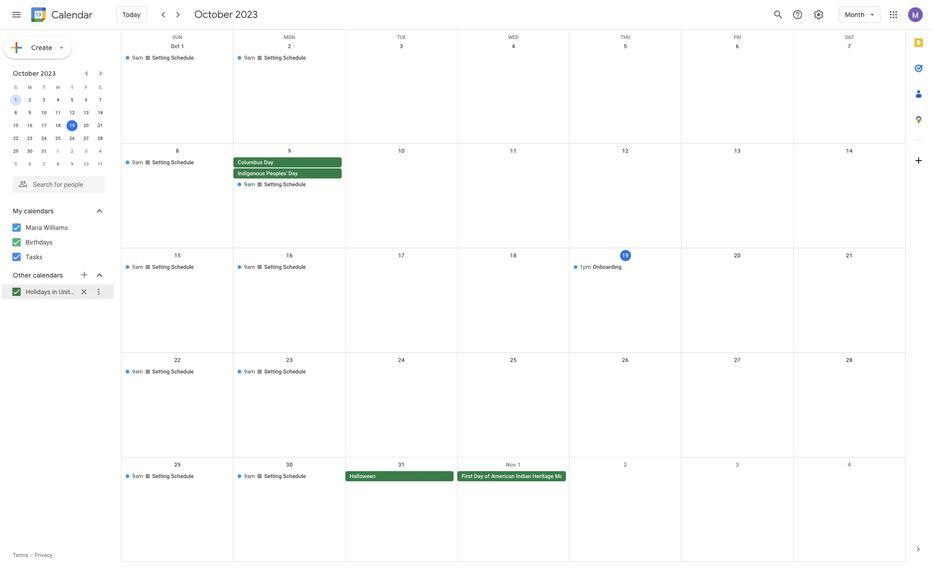 Task type: vqa. For each thing, say whether or not it's contained in the screenshot.


Task type: describe. For each thing, give the bounding box(es) containing it.
29 for nov 1
[[174, 462, 181, 468]]

13 for sun
[[734, 148, 741, 154]]

2 horizontal spatial 7
[[848, 43, 851, 50]]

26 inside 'october 2023' grid
[[70, 136, 75, 141]]

27 inside 'october 2023' grid
[[84, 136, 89, 141]]

1 vertical spatial 23
[[286, 357, 293, 363]]

row containing 5
[[9, 158, 107, 171]]

my
[[13, 207, 22, 215]]

30 element
[[24, 146, 35, 157]]

24 inside 'october 2023' grid
[[41, 136, 47, 141]]

25 element
[[53, 133, 64, 144]]

1 horizontal spatial 24
[[398, 357, 405, 363]]

11 inside row
[[98, 162, 103, 167]]

calendar heading
[[50, 8, 93, 21]]

19 inside cell
[[70, 123, 75, 128]]

november 3 element
[[81, 146, 92, 157]]

1 s from the left
[[14, 85, 17, 90]]

day for first
[[474, 473, 483, 480]]

in
[[52, 288, 57, 296]]

1 vertical spatial 5
[[71, 97, 73, 102]]

1 inside cell
[[14, 97, 17, 102]]

1 vertical spatial october
[[13, 69, 39, 78]]

2 t from the left
[[71, 85, 74, 90]]

9 inside november 9 element
[[71, 162, 73, 167]]

1 horizontal spatial 25
[[510, 357, 517, 363]]

sun
[[172, 34, 182, 40]]

18 inside 'october 2023' grid
[[55, 123, 61, 128]]

30 for nov 1
[[286, 462, 293, 468]]

november 1 element
[[53, 146, 64, 157]]

26 element
[[67, 133, 78, 144]]

other calendars button
[[2, 268, 114, 283]]

13 for october 2023
[[84, 110, 89, 115]]

23 element
[[24, 133, 35, 144]]

columbus
[[238, 159, 263, 166]]

indigenous
[[238, 170, 265, 177]]

other calendars
[[13, 271, 63, 279]]

12 element
[[67, 107, 78, 118]]

halloween button
[[346, 471, 454, 481]]

–
[[30, 552, 33, 558]]

8 for sun
[[176, 148, 179, 154]]

1 vertical spatial 7
[[99, 97, 102, 102]]

12 for sun
[[622, 148, 629, 154]]

my calendars button
[[2, 204, 114, 218]]

27 element
[[81, 133, 92, 144]]

holidays in united states list item
[[2, 285, 114, 299]]

14 element
[[95, 107, 106, 118]]

1 horizontal spatial day
[[289, 170, 298, 177]]

11 for sun
[[510, 148, 517, 154]]

16 inside 'element'
[[27, 123, 32, 128]]

14 for october 2023
[[98, 110, 103, 115]]

1 vertical spatial october 2023
[[13, 69, 56, 78]]

21 element
[[95, 120, 106, 131]]

w
[[56, 85, 60, 90]]

tasks
[[26, 253, 43, 261]]

first day of american indian heritage month button
[[458, 471, 571, 481]]

17 element
[[38, 120, 49, 131]]

today button
[[117, 4, 147, 26]]

october 2023 grid
[[9, 81, 107, 171]]

1 t from the left
[[43, 85, 45, 90]]

maria
[[26, 224, 42, 231]]

today
[[123, 11, 141, 19]]

month inside dropdown button
[[845, 11, 865, 19]]

11 for october 2023
[[55, 110, 61, 115]]

other
[[13, 271, 31, 279]]

create
[[31, 44, 52, 52]]

1 horizontal spatial 16
[[286, 252, 293, 259]]

onboarding
[[593, 264, 622, 270]]

american
[[491, 473, 515, 480]]

fri
[[734, 34, 742, 40]]

1 right oct in the top of the page
[[181, 43, 184, 50]]

0 horizontal spatial 2023
[[41, 69, 56, 78]]

10 inside row
[[84, 162, 89, 167]]

31 for nov 1
[[398, 462, 405, 468]]

november 8 element
[[53, 159, 64, 170]]

2 inside the november 2 element
[[71, 149, 73, 154]]

1 horizontal spatial 19
[[622, 252, 629, 259]]

first day of american indian heritage month
[[462, 473, 571, 480]]

12 for october 2023
[[70, 110, 75, 115]]

6 inside november 6 element
[[29, 162, 31, 167]]

15 inside 15 element
[[13, 123, 18, 128]]

birthdays
[[26, 239, 53, 246]]

0 vertical spatial october 2023
[[194, 8, 258, 21]]

19 cell
[[65, 119, 79, 132]]

columbus day indigenous peoples' day
[[238, 159, 298, 177]]

november 2 element
[[67, 146, 78, 157]]

0 vertical spatial 6
[[736, 43, 739, 50]]

9 for october 2023
[[29, 110, 31, 115]]

1 horizontal spatial 6
[[85, 97, 88, 102]]

0 horizontal spatial 7
[[43, 162, 45, 167]]

22 inside 'october 2023' grid
[[13, 136, 18, 141]]

1 vertical spatial 18
[[510, 252, 517, 259]]

21 inside grid
[[847, 252, 853, 259]]

thu
[[621, 34, 631, 40]]

1 vertical spatial 27
[[734, 357, 741, 363]]

28 element
[[95, 133, 106, 144]]

20 inside grid
[[84, 123, 89, 128]]

holidays in united states
[[26, 288, 97, 296]]

terms link
[[13, 552, 28, 558]]

states
[[79, 288, 97, 296]]

create button
[[4, 37, 72, 59]]

1 vertical spatial 17
[[398, 252, 405, 259]]

row containing s
[[9, 81, 107, 94]]

holidays
[[26, 288, 50, 296]]



Task type: locate. For each thing, give the bounding box(es) containing it.
1 horizontal spatial 9
[[71, 162, 73, 167]]

my calendars list
[[2, 220, 114, 264]]

day down columbus day button
[[289, 170, 298, 177]]

day up peoples'
[[264, 159, 273, 166]]

21 inside 21 'element'
[[98, 123, 103, 128]]

2 vertical spatial 6
[[29, 162, 31, 167]]

november 5 element
[[10, 159, 21, 170]]

27
[[84, 136, 89, 141], [734, 357, 741, 363]]

m
[[28, 85, 32, 90]]

1 horizontal spatial 28
[[847, 357, 853, 363]]

calendars
[[24, 207, 54, 215], [33, 271, 63, 279]]

13
[[84, 110, 89, 115], [734, 148, 741, 154]]

1 vertical spatial day
[[289, 170, 298, 177]]

1 vertical spatial 8
[[176, 148, 179, 154]]

21
[[98, 123, 103, 128], [847, 252, 853, 259]]

privacy link
[[35, 552, 52, 558]]

day for columbus
[[264, 159, 273, 166]]

5 up '12' element
[[71, 97, 73, 102]]

1 vertical spatial 9
[[288, 148, 291, 154]]

of
[[485, 473, 490, 480]]

13 element
[[81, 107, 92, 118]]

2 vertical spatial 10
[[84, 162, 89, 167]]

0 vertical spatial 21
[[98, 123, 103, 128]]

2 vertical spatial 11
[[98, 162, 103, 167]]

30 for 1
[[27, 149, 32, 154]]

setting schedule inside 'cell'
[[264, 181, 306, 188]]

22
[[13, 136, 18, 141], [174, 357, 181, 363]]

0 vertical spatial day
[[264, 159, 273, 166]]

Search for people text field
[[18, 176, 99, 193]]

18 element
[[53, 120, 64, 131]]

cell
[[346, 53, 458, 64], [458, 53, 570, 64], [570, 53, 682, 64], [682, 53, 794, 64], [794, 53, 906, 64], [234, 157, 346, 190], [346, 157, 458, 190], [458, 157, 570, 190], [570, 157, 682, 190], [682, 157, 794, 190], [346, 262, 458, 273], [458, 262, 570, 273], [682, 262, 794, 273], [346, 367, 458, 378], [458, 367, 570, 378], [570, 367, 682, 378], [682, 367, 794, 378], [570, 471, 682, 482], [682, 471, 794, 482], [794, 471, 906, 482]]

0 horizontal spatial 19
[[70, 123, 75, 128]]

calendars up in
[[33, 271, 63, 279]]

1 vertical spatial month
[[555, 473, 571, 480]]

0 vertical spatial 20
[[84, 123, 89, 128]]

23
[[27, 136, 32, 141], [286, 357, 293, 363]]

1 horizontal spatial 15
[[174, 252, 181, 259]]

month up sat
[[845, 11, 865, 19]]

18
[[55, 123, 61, 128], [510, 252, 517, 259]]

1 horizontal spatial 12
[[622, 148, 629, 154]]

14 inside grid
[[847, 148, 853, 154]]

0 horizontal spatial 15
[[13, 123, 18, 128]]

0 horizontal spatial october
[[13, 69, 39, 78]]

28 inside row group
[[98, 136, 103, 141]]

williams
[[44, 224, 68, 231]]

6 down 30 element
[[29, 162, 31, 167]]

add other calendars image
[[80, 270, 89, 279]]

0 horizontal spatial 24
[[41, 136, 47, 141]]

29 for 1
[[13, 149, 18, 154]]

5 down 29 element
[[14, 162, 17, 167]]

1 horizontal spatial 27
[[734, 357, 741, 363]]

4 inside 'element'
[[99, 149, 102, 154]]

month button
[[839, 4, 881, 26]]

26
[[70, 136, 75, 141], [622, 357, 629, 363]]

1 right nov
[[518, 462, 521, 468]]

6 down the f
[[85, 97, 88, 102]]

6
[[736, 43, 739, 50], [85, 97, 88, 102], [29, 162, 31, 167]]

20
[[84, 123, 89, 128], [734, 252, 741, 259]]

november 4 element
[[95, 146, 106, 157]]

5 down thu
[[624, 43, 627, 50]]

setting
[[152, 55, 170, 61], [264, 55, 282, 61], [152, 159, 170, 166], [264, 181, 282, 188], [152, 264, 170, 270], [264, 264, 282, 270], [152, 368, 170, 375], [264, 368, 282, 375], [152, 473, 170, 480], [264, 473, 282, 480]]

1 horizontal spatial t
[[71, 85, 74, 90]]

heritage
[[533, 473, 554, 480]]

wed
[[508, 34, 519, 40]]

1 horizontal spatial 13
[[734, 148, 741, 154]]

2023
[[235, 8, 258, 21], [41, 69, 56, 78]]

calendar element
[[29, 6, 93, 26]]

main drawer image
[[11, 9, 22, 20]]

14
[[98, 110, 103, 115], [847, 148, 853, 154]]

1 vertical spatial 29
[[174, 462, 181, 468]]

1 horizontal spatial 30
[[286, 462, 293, 468]]

1 horizontal spatial 5
[[71, 97, 73, 102]]

calendars for other calendars
[[33, 271, 63, 279]]

8 inside 'element'
[[57, 162, 59, 167]]

1 vertical spatial 15
[[174, 252, 181, 259]]

1 horizontal spatial 2023
[[235, 8, 258, 21]]

indian
[[516, 473, 531, 480]]

0 vertical spatial 13
[[84, 110, 89, 115]]

14 inside 'october 2023' grid
[[98, 110, 103, 115]]

0 horizontal spatial 11
[[55, 110, 61, 115]]

2 horizontal spatial 10
[[398, 148, 405, 154]]

schedule inside 'cell'
[[283, 181, 306, 188]]

15 inside grid
[[174, 252, 181, 259]]

1pm onboarding
[[580, 264, 622, 270]]

calendar
[[51, 8, 93, 21]]

9 up 16 'element'
[[29, 110, 31, 115]]

14 for sun
[[847, 148, 853, 154]]

0 vertical spatial 7
[[848, 43, 851, 50]]

15
[[13, 123, 18, 128], [174, 252, 181, 259]]

28 inside grid
[[847, 357, 853, 363]]

terms
[[13, 552, 28, 558]]

13 inside 'october 2023' grid
[[84, 110, 89, 115]]

25
[[55, 136, 61, 141], [510, 357, 517, 363]]

28
[[98, 136, 103, 141], [847, 357, 853, 363]]

s up 1 cell
[[14, 85, 17, 90]]

calendars for my calendars
[[24, 207, 54, 215]]

0 vertical spatial 17
[[41, 123, 47, 128]]

1 horizontal spatial 18
[[510, 252, 517, 259]]

0 horizontal spatial day
[[264, 159, 273, 166]]

0 vertical spatial 25
[[55, 136, 61, 141]]

united
[[59, 288, 77, 296]]

0 vertical spatial 26
[[70, 136, 75, 141]]

indigenous peoples' day button
[[234, 168, 342, 179]]

6 down fri
[[736, 43, 739, 50]]

0 vertical spatial 27
[[84, 136, 89, 141]]

month right heritage
[[555, 473, 571, 480]]

11 element
[[53, 107, 64, 118]]

7 down 31 element
[[43, 162, 45, 167]]

month inside button
[[555, 473, 571, 480]]

31 down "24" element
[[41, 149, 47, 154]]

0 vertical spatial 14
[[98, 110, 103, 115]]

oct 1
[[171, 43, 184, 50]]

grid
[[121, 30, 906, 562]]

7 down sat
[[848, 43, 851, 50]]

2 s from the left
[[99, 85, 102, 90]]

1pm
[[580, 264, 591, 270]]

f
[[85, 85, 87, 90]]

0 horizontal spatial 22
[[13, 136, 18, 141]]

0 vertical spatial 11
[[55, 110, 61, 115]]

1 horizontal spatial 20
[[734, 252, 741, 259]]

1 horizontal spatial 26
[[622, 357, 629, 363]]

None search field
[[0, 173, 114, 193]]

0 horizontal spatial 30
[[27, 149, 32, 154]]

day
[[264, 159, 273, 166], [289, 170, 298, 177], [474, 473, 483, 480]]

24 element
[[38, 133, 49, 144]]

first
[[462, 473, 473, 480]]

october
[[194, 8, 233, 21], [13, 69, 39, 78]]

1 horizontal spatial 17
[[398, 252, 405, 259]]

setting inside 'cell'
[[264, 181, 282, 188]]

0 horizontal spatial t
[[43, 85, 45, 90]]

12 inside grid
[[622, 148, 629, 154]]

0 vertical spatial 19
[[70, 123, 75, 128]]

1 vertical spatial 11
[[510, 148, 517, 154]]

row group
[[9, 94, 107, 171]]

2 vertical spatial 5
[[14, 162, 17, 167]]

my calendars
[[13, 207, 54, 215]]

0 horizontal spatial 25
[[55, 136, 61, 141]]

29 element
[[10, 146, 21, 157]]

halloween
[[350, 473, 376, 480]]

29 inside 'october 2023' grid
[[13, 149, 18, 154]]

12 inside 'october 2023' grid
[[70, 110, 75, 115]]

23 inside grid
[[27, 136, 32, 141]]

31 for 1
[[41, 149, 47, 154]]

15 element
[[10, 120, 21, 131]]

16
[[27, 123, 32, 128], [286, 252, 293, 259]]

november 9 element
[[67, 159, 78, 170]]

10 inside grid
[[398, 148, 405, 154]]

2 horizontal spatial 8
[[176, 148, 179, 154]]

1 vertical spatial 22
[[174, 357, 181, 363]]

7 up 14 element
[[99, 97, 102, 102]]

0 vertical spatial 30
[[27, 149, 32, 154]]

5 inside grid
[[624, 43, 627, 50]]

9 down the november 2 element
[[71, 162, 73, 167]]

1 vertical spatial calendars
[[33, 271, 63, 279]]

11 inside grid
[[510, 148, 517, 154]]

25 inside 'october 2023' grid
[[55, 136, 61, 141]]

8
[[14, 110, 17, 115], [176, 148, 179, 154], [57, 162, 59, 167]]

17 inside 17 element
[[41, 123, 47, 128]]

row
[[122, 30, 906, 40], [122, 39, 906, 144], [9, 81, 107, 94], [9, 94, 107, 106], [9, 106, 107, 119], [9, 119, 107, 132], [9, 132, 107, 145], [122, 144, 906, 248], [9, 145, 107, 158], [9, 158, 107, 171], [122, 248, 906, 353], [122, 353, 906, 457], [122, 457, 906, 562]]

privacy
[[35, 552, 52, 558]]

terms – privacy
[[13, 552, 52, 558]]

day inside button
[[474, 473, 483, 480]]

20 element
[[81, 120, 92, 131]]

22 element
[[10, 133, 21, 144]]

30 inside 30 element
[[27, 149, 32, 154]]

5
[[624, 43, 627, 50], [71, 97, 73, 102], [14, 162, 17, 167]]

9am
[[132, 55, 143, 61], [244, 55, 255, 61], [132, 159, 143, 166], [244, 181, 255, 188], [132, 264, 143, 270], [244, 264, 255, 270], [132, 368, 143, 375], [244, 368, 255, 375], [132, 473, 143, 480], [244, 473, 255, 480]]

0 vertical spatial 29
[[13, 149, 18, 154]]

0 horizontal spatial 8
[[14, 110, 17, 115]]

16 element
[[24, 120, 35, 131]]

0 vertical spatial calendars
[[24, 207, 54, 215]]

t left the f
[[71, 85, 74, 90]]

row group containing 1
[[9, 94, 107, 171]]

8 inside grid
[[176, 148, 179, 154]]

tab list
[[906, 30, 932, 536]]

29
[[13, 149, 18, 154], [174, 462, 181, 468]]

17
[[41, 123, 47, 128], [398, 252, 405, 259]]

31 inside 'october 2023' grid
[[41, 149, 47, 154]]

9 up columbus day button
[[288, 148, 291, 154]]

0 vertical spatial 28
[[98, 136, 103, 141]]

1
[[181, 43, 184, 50], [14, 97, 17, 102], [57, 149, 59, 154], [518, 462, 521, 468]]

19
[[70, 123, 75, 128], [622, 252, 629, 259]]

november 10 element
[[81, 159, 92, 170]]

10 element
[[38, 107, 49, 118]]

10
[[41, 110, 47, 115], [398, 148, 405, 154], [84, 162, 89, 167]]

1 horizontal spatial october 2023
[[194, 8, 258, 21]]

nov 1
[[506, 462, 521, 468]]

0 horizontal spatial 16
[[27, 123, 32, 128]]

30
[[27, 149, 32, 154], [286, 462, 293, 468]]

1 vertical spatial 19
[[622, 252, 629, 259]]

2 vertical spatial 9
[[71, 162, 73, 167]]

columbus day button
[[234, 157, 342, 167]]

row containing sun
[[122, 30, 906, 40]]

1 down '25' element
[[57, 149, 59, 154]]

0 horizontal spatial 29
[[13, 149, 18, 154]]

7
[[848, 43, 851, 50], [99, 97, 102, 102], [43, 162, 45, 167]]

0 vertical spatial 12
[[70, 110, 75, 115]]

november 11 element
[[95, 159, 106, 170]]

oct
[[171, 43, 180, 50]]

november 7 element
[[38, 159, 49, 170]]

0 vertical spatial 15
[[13, 123, 18, 128]]

schedule
[[171, 55, 194, 61], [283, 55, 306, 61], [171, 159, 194, 166], [283, 181, 306, 188], [171, 264, 194, 270], [283, 264, 306, 270], [171, 368, 194, 375], [283, 368, 306, 375], [171, 473, 194, 480], [283, 473, 306, 480]]

8 for october 2023
[[14, 110, 17, 115]]

3
[[400, 43, 403, 50], [43, 97, 45, 102], [85, 149, 88, 154], [736, 462, 739, 468]]

peoples'
[[266, 170, 287, 177]]

0 horizontal spatial 12
[[70, 110, 75, 115]]

grid containing oct 1
[[121, 30, 906, 562]]

12
[[70, 110, 75, 115], [622, 148, 629, 154]]

t left the w
[[43, 85, 45, 90]]

11
[[55, 110, 61, 115], [510, 148, 517, 154], [98, 162, 103, 167]]

19, today element
[[67, 120, 78, 131]]

1 vertical spatial 31
[[398, 462, 405, 468]]

0 vertical spatial 2023
[[235, 8, 258, 21]]

1 vertical spatial 20
[[734, 252, 741, 259]]

0 horizontal spatial 20
[[84, 123, 89, 128]]

t
[[43, 85, 45, 90], [71, 85, 74, 90]]

10 for october 2023
[[41, 110, 47, 115]]

s right the f
[[99, 85, 102, 90]]

2
[[288, 43, 291, 50], [29, 97, 31, 102], [71, 149, 73, 154], [624, 462, 627, 468]]

calendars up the maria
[[24, 207, 54, 215]]

0 horizontal spatial october 2023
[[13, 69, 56, 78]]

1 vertical spatial 26
[[622, 357, 629, 363]]

0 vertical spatial 9
[[29, 110, 31, 115]]

tue
[[397, 34, 406, 40]]

maria williams
[[26, 224, 68, 231]]

9
[[29, 110, 31, 115], [288, 148, 291, 154], [71, 162, 73, 167]]

sat
[[845, 34, 855, 40]]

mon
[[284, 34, 295, 40]]

2 horizontal spatial 5
[[624, 43, 627, 50]]

1 vertical spatial 24
[[398, 357, 405, 363]]

1 vertical spatial 16
[[286, 252, 293, 259]]

cell containing columbus day
[[234, 157, 346, 190]]

0 horizontal spatial 9
[[29, 110, 31, 115]]

1 horizontal spatial 8
[[57, 162, 59, 167]]

9 for sun
[[288, 148, 291, 154]]

1 up 15 element
[[14, 97, 17, 102]]

31 up halloween "button"
[[398, 462, 405, 468]]

9am inside 'cell'
[[244, 181, 255, 188]]

0 vertical spatial 24
[[41, 136, 47, 141]]

nov
[[506, 462, 516, 468]]

1 horizontal spatial 21
[[847, 252, 853, 259]]

1 horizontal spatial 7
[[99, 97, 102, 102]]

10 for sun
[[398, 148, 405, 154]]

0 vertical spatial october
[[194, 8, 233, 21]]

1 cell
[[9, 94, 23, 106]]

day left of
[[474, 473, 483, 480]]

1 vertical spatial 13
[[734, 148, 741, 154]]

31 element
[[38, 146, 49, 157]]

november 6 element
[[24, 159, 35, 170]]

row containing 1
[[9, 94, 107, 106]]

s
[[14, 85, 17, 90], [99, 85, 102, 90]]

settings menu image
[[814, 9, 825, 20]]

setting schedule
[[152, 55, 194, 61], [264, 55, 306, 61], [152, 159, 194, 166], [264, 181, 306, 188], [152, 264, 194, 270], [264, 264, 306, 270], [152, 368, 194, 375], [264, 368, 306, 375], [152, 473, 194, 480], [264, 473, 306, 480]]

0 horizontal spatial 17
[[41, 123, 47, 128]]

24
[[41, 136, 47, 141], [398, 357, 405, 363]]

1 vertical spatial 25
[[510, 357, 517, 363]]

0 vertical spatial month
[[845, 11, 865, 19]]

4
[[512, 43, 515, 50], [57, 97, 59, 102], [99, 149, 102, 154], [848, 462, 851, 468]]

row containing oct 1
[[122, 39, 906, 144]]

month
[[845, 11, 865, 19], [555, 473, 571, 480]]

1 horizontal spatial 29
[[174, 462, 181, 468]]

1 horizontal spatial 22
[[174, 357, 181, 363]]

0 horizontal spatial 10
[[41, 110, 47, 115]]



